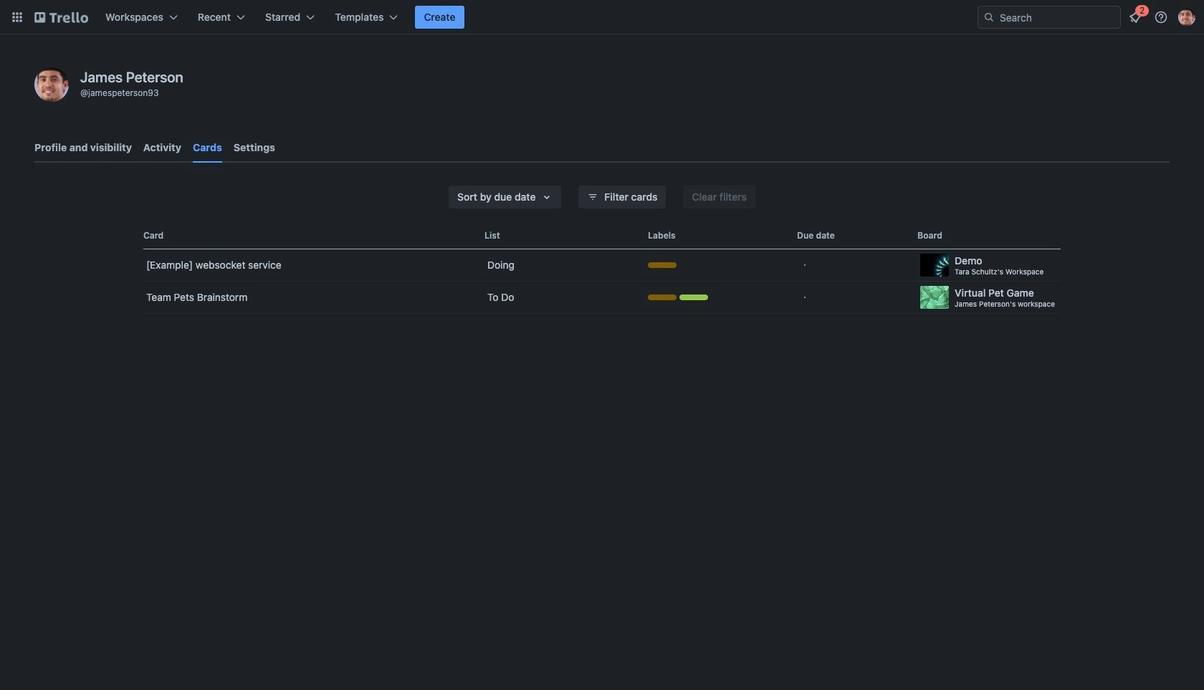 Task type: vqa. For each thing, say whether or not it's contained in the screenshot.
leftmost james peterson (jamespeterson93) "image"
yes



Task type: describe. For each thing, give the bounding box(es) containing it.
1 horizontal spatial james peterson (jamespeterson93) image
[[1178, 9, 1196, 26]]

1 vertical spatial james peterson (jamespeterson93) image
[[34, 67, 69, 102]]

back to home image
[[34, 6, 88, 29]]

color: yellow, title: none image
[[648, 295, 677, 300]]



Task type: locate. For each thing, give the bounding box(es) containing it.
primary element
[[0, 0, 1204, 34]]

search image
[[983, 11, 995, 23]]

open information menu image
[[1154, 10, 1168, 24]]

james peterson (jamespeterson93) image
[[1178, 9, 1196, 26], [34, 67, 69, 102]]

0 horizontal spatial james peterson (jamespeterson93) image
[[34, 67, 69, 102]]

2 notifications image
[[1127, 9, 1144, 26]]

0 vertical spatial james peterson (jamespeterson93) image
[[1178, 9, 1196, 26]]

james peterson (jamespeterson93) image right open information menu image
[[1178, 9, 1196, 26]]

Search field
[[995, 7, 1120, 27]]

color: bold lime, title: "team task" element
[[679, 295, 708, 300]]

color: yellow, title: "ready to merge" element
[[648, 262, 677, 268]]

james peterson (jamespeterson93) image down back to home image
[[34, 67, 69, 102]]



